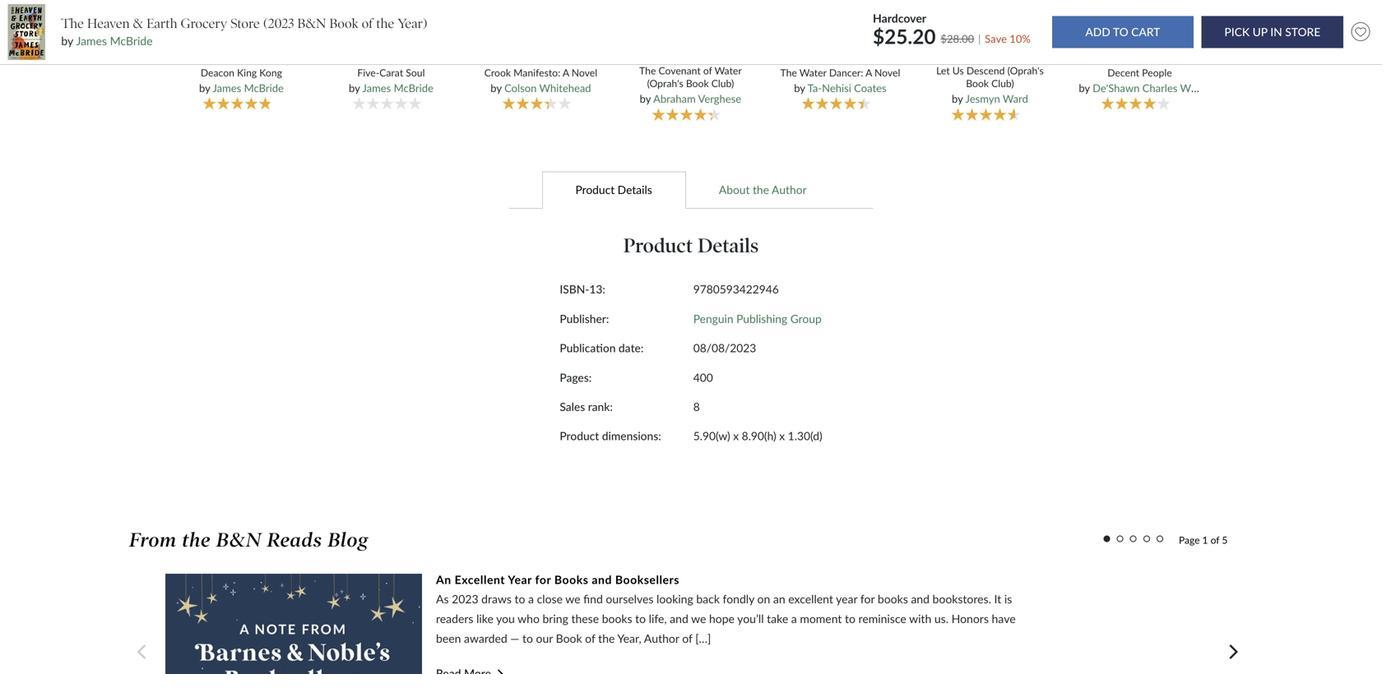 Task type: vqa. For each thing, say whether or not it's contained in the screenshot.
0
no



Task type: describe. For each thing, give the bounding box(es) containing it.
been
[[436, 632, 461, 646]]

heaven
[[87, 15, 130, 32]]

sales
[[560, 400, 585, 414]]

year,
[[618, 632, 642, 646]]

who
[[518, 612, 540, 626]]

store
[[231, 15, 260, 32]]

1 horizontal spatial we
[[692, 612, 707, 626]]

0 vertical spatial details
[[618, 183, 653, 197]]

moment
[[800, 612, 842, 626]]

life,
[[649, 612, 667, 626]]

tab list containing product details
[[137, 171, 1245, 209]]

an excellent year for books and booksellers image
[[165, 575, 422, 675]]

to right —
[[523, 632, 533, 646]]

take
[[767, 612, 789, 626]]

about the author
[[719, 183, 807, 197]]

year)
[[398, 15, 428, 32]]

like
[[477, 612, 494, 626]]

honors
[[952, 612, 989, 626]]

five-
[[358, 67, 380, 78]]

0 horizontal spatial for
[[535, 573, 551, 587]]

fondly
[[723, 593, 755, 607]]

decent people by de'shawn charles winslow
[[1079, 67, 1222, 95]]

looking
[[657, 593, 694, 607]]

of inside the covenant of water (oprah's book club) by abraham verghese
[[704, 65, 713, 77]]

mcbride for five-carat soul by james mcbride
[[394, 82, 434, 95]]

to down year at right bottom
[[845, 612, 856, 626]]

of inside the heaven & earth grocery store (2023 b&n book of the year) by james mcbride
[[362, 15, 373, 32]]

publication date:
[[560, 342, 644, 355]]

details inside tab panel
[[698, 234, 759, 258]]

the inside an excellent year for books and booksellers as 2023 draws to a close we find ourselves looking back fondly on an excellent year for books and bookstores. it is readers like you who bring these books to life, and we hope you'll take a moment to reminisce with us. honors have been awarded — to our book of the year, author of […]
[[599, 632, 615, 646]]

the water dancer: a novel link
[[780, 67, 902, 79]]

b&n
[[297, 15, 326, 32]]

verghese
[[698, 92, 742, 105]]

grocery
[[181, 15, 227, 32]]

ta-nehisi coates link
[[808, 82, 887, 95]]

(2023
[[263, 15, 294, 32]]

novel inside crook manifesto: a novel by colson whitehead
[[572, 67, 598, 78]]

by inside "decent people by de'shawn charles winslow"
[[1079, 82, 1091, 95]]

publication
[[560, 342, 616, 355]]

manifesto:
[[514, 67, 561, 78]]

deacon
[[201, 67, 235, 78]]

whitehead
[[540, 82, 592, 95]]

on
[[758, 593, 771, 607]]

booksellers
[[616, 573, 680, 587]]

5.90(w) x 8.90(h) x 1.30(d)
[[694, 430, 823, 443]]

book inside 'let us descend (oprah's book club) by jesmyn ward'
[[967, 77, 989, 89]]

2 x from the left
[[780, 430, 785, 443]]

deacon king kong link
[[181, 67, 303, 79]]

you'll
[[738, 612, 764, 626]]

five-carat soul element
[[319, 0, 469, 123]]

as
[[436, 593, 449, 607]]

the covenant of water (oprah's book club) by abraham verghese
[[640, 65, 742, 105]]

earth
[[147, 15, 177, 32]]

de'shawn
[[1093, 82, 1140, 95]]

400
[[694, 371, 713, 385]]

let us descend (oprah's book club) element
[[917, 0, 1069, 123]]

ourselves
[[606, 593, 654, 607]]

(oprah's inside the covenant of water (oprah's book club) by abraham verghese
[[647, 77, 684, 89]]

by inside the covenant of water (oprah's book club) by abraham verghese
[[640, 92, 651, 105]]

water inside the covenant of water (oprah's book club) by abraham verghese
[[715, 65, 742, 77]]

product details link
[[542, 171, 686, 209]]

jesmyn
[[966, 92, 1001, 105]]

product details tab panel
[[404, 209, 979, 484]]

penguin
[[694, 312, 734, 326]]

james for five-carat soul by james mcbride
[[363, 82, 391, 95]]

1 vertical spatial books
[[602, 612, 633, 626]]

1 x from the left
[[734, 430, 739, 443]]

crook manifesto: a novel by colson whitehead
[[485, 67, 598, 95]]

1 vertical spatial and
[[912, 593, 930, 607]]

&
[[133, 15, 143, 32]]

product dimensions:
[[560, 430, 662, 443]]

bring
[[543, 612, 569, 626]]

kong
[[260, 67, 282, 78]]

0 vertical spatial product details
[[576, 183, 653, 197]]

2023
[[452, 593, 479, 607]]

de'shawn charles winslow link
[[1093, 82, 1222, 95]]

by inside the water dancer: a novel by ta-nehisi coates
[[795, 82, 806, 95]]

of right 1
[[1211, 535, 1220, 547]]

the right from
[[182, 529, 211, 553]]

water inside the water dancer: a novel by ta-nehisi coates
[[800, 67, 827, 78]]

you
[[496, 612, 515, 626]]

reminisce
[[859, 612, 907, 626]]

books
[[555, 573, 589, 587]]

nehisi
[[822, 82, 852, 95]]

club) inside 'let us descend (oprah's book club) by jesmyn ward'
[[992, 77, 1015, 89]]

the for water
[[781, 67, 798, 78]]

ta-
[[808, 82, 822, 95]]

awarded
[[464, 632, 508, 646]]

rank:
[[588, 400, 613, 414]]

crook
[[485, 67, 511, 78]]

(oprah's inside 'let us descend (oprah's book club) by jesmyn ward'
[[1008, 65, 1044, 77]]

let us descend (oprah's book club) by jesmyn ward
[[937, 65, 1044, 105]]

it
[[995, 593, 1002, 607]]

by inside crook manifesto: a novel by colson whitehead
[[491, 82, 502, 95]]

an excellent year for books and booksellers link
[[436, 572, 680, 589]]

coates
[[855, 82, 887, 95]]

hardcover
[[873, 11, 927, 25]]

hope
[[710, 612, 735, 626]]

carat
[[380, 67, 404, 78]]

find
[[584, 593, 603, 607]]

decent people element
[[1066, 0, 1222, 123]]

the water dancer: a novel element
[[767, 0, 919, 123]]

about
[[719, 183, 750, 197]]

0 vertical spatial we
[[566, 593, 581, 607]]

let
[[937, 65, 950, 77]]

to left life,
[[636, 612, 646, 626]]

1 vertical spatial product
[[624, 234, 693, 258]]

back
[[697, 593, 720, 607]]

james inside the heaven & earth grocery store (2023 b&n book of the year) by james mcbride
[[76, 34, 107, 48]]

decent people link
[[1079, 67, 1201, 79]]



Task type: locate. For each thing, give the bounding box(es) containing it.
2 horizontal spatial the
[[781, 67, 798, 78]]

the
[[376, 15, 395, 32], [753, 183, 770, 197], [182, 529, 211, 553], [599, 632, 615, 646]]

books
[[878, 593, 909, 607], [602, 612, 633, 626]]

of right covenant
[[704, 65, 713, 77]]

of left year)
[[362, 15, 373, 32]]

0 vertical spatial for
[[535, 573, 551, 587]]

page
[[1180, 535, 1201, 547]]

a
[[563, 67, 569, 78], [866, 67, 872, 78]]

option
[[165, 572, 1168, 675]]

james down heaven
[[76, 34, 107, 48]]

1 horizontal spatial x
[[780, 430, 785, 443]]

novel inside the water dancer: a novel by ta-nehisi coates
[[875, 67, 901, 78]]

us
[[953, 65, 965, 77]]

8.90(h)
[[742, 430, 777, 443]]

book down descend
[[967, 77, 989, 89]]

0 horizontal spatial mcbride
[[110, 34, 153, 48]]

books up reminisce
[[878, 593, 909, 607]]

readers
[[436, 612, 474, 626]]

1 a from the left
[[563, 67, 569, 78]]

0 horizontal spatial author
[[644, 632, 680, 646]]

water up verghese
[[715, 65, 742, 77]]

0 horizontal spatial novel
[[572, 67, 598, 78]]

1 horizontal spatial water
[[800, 67, 827, 78]]

james mcbride link inside the deacon king kong element
[[213, 82, 284, 95]]

and up find
[[592, 573, 612, 587]]

by down crook
[[491, 82, 502, 95]]

1 vertical spatial author
[[644, 632, 680, 646]]

(oprah's up ward
[[1008, 65, 1044, 77]]

x left 8.90(h)
[[734, 430, 739, 443]]

publishing
[[737, 312, 788, 326]]

from
[[129, 529, 177, 553]]

for right year at right bottom
[[861, 593, 875, 607]]

book inside the heaven & earth grocery store (2023 b&n book of the year) by james mcbride
[[330, 15, 359, 32]]

b&n reads blog
[[216, 529, 369, 553]]

by inside 'let us descend (oprah's book club) by jesmyn ward'
[[952, 92, 964, 105]]

to down year
[[515, 593, 526, 607]]

0 vertical spatial and
[[592, 573, 612, 587]]

penguin publishing group link
[[694, 312, 822, 326]]

by left abraham
[[640, 92, 651, 105]]

james mcbride link down five-carat soul link
[[363, 82, 434, 95]]

an
[[774, 593, 786, 607]]

colson whitehead link
[[505, 82, 592, 95]]

james for deacon king kong by james mcbride
[[213, 82, 241, 95]]

with
[[910, 612, 932, 626]]

james inside five-carat soul by james mcbride
[[363, 82, 391, 95]]

james mcbride link for deacon king kong by james mcbride
[[213, 82, 284, 95]]

isbn-
[[560, 283, 590, 296]]

1 horizontal spatial for
[[861, 593, 875, 607]]

book down bring
[[556, 632, 582, 646]]

the heaven & earth grocery store (2023 b&n book of the year) image
[[8, 4, 45, 60]]

1 horizontal spatial a
[[866, 67, 872, 78]]

13:
[[590, 283, 606, 296]]

1 vertical spatial for
[[861, 593, 875, 607]]

2 horizontal spatial mcbride
[[394, 82, 434, 95]]

1 vertical spatial details
[[698, 234, 759, 258]]

2 horizontal spatial james
[[363, 82, 391, 95]]

0 horizontal spatial water
[[715, 65, 742, 77]]

1 vertical spatial we
[[692, 612, 707, 626]]

0 horizontal spatial we
[[566, 593, 581, 607]]

1 horizontal spatial the
[[640, 65, 656, 77]]

0 horizontal spatial (oprah's
[[647, 77, 684, 89]]

0 horizontal spatial x
[[734, 430, 739, 443]]

by inside the heaven & earth grocery store (2023 b&n book of the year) by james mcbride
[[61, 34, 73, 48]]

1 horizontal spatial mcbride
[[244, 82, 284, 95]]

deacon king kong element
[[169, 0, 320, 123]]

james mcbride link down king
[[213, 82, 284, 95]]

by
[[61, 34, 73, 48], [199, 82, 210, 95], [349, 82, 360, 95], [491, 82, 502, 95], [795, 82, 806, 95], [1079, 82, 1091, 95], [640, 92, 651, 105], [952, 92, 964, 105]]

club) up jesmyn ward link
[[992, 77, 1015, 89]]

club) up verghese
[[712, 77, 734, 89]]

for
[[535, 573, 551, 587], [861, 593, 875, 607]]

a left close at the bottom of page
[[529, 593, 534, 607]]

0 horizontal spatial a
[[563, 67, 569, 78]]

and down "looking"
[[670, 612, 689, 626]]

the left year)
[[376, 15, 395, 32]]

a inside crook manifesto: a novel by colson whitehead
[[563, 67, 569, 78]]

0 horizontal spatial james mcbride link
[[76, 34, 153, 48]]

the heaven & earth grocery store (2023 b&n book of the year) by james mcbride
[[61, 15, 428, 48]]

an
[[436, 573, 452, 587]]

date:
[[619, 342, 644, 355]]

dancer:
[[830, 67, 864, 78]]

page 1 of 5
[[1180, 535, 1228, 547]]

club)
[[712, 77, 734, 89], [992, 77, 1015, 89]]

0 horizontal spatial club)
[[712, 77, 734, 89]]

james down deacon at the left
[[213, 82, 241, 95]]

james mcbride link
[[76, 34, 153, 48], [213, 82, 284, 95], [363, 82, 434, 95]]

our
[[536, 632, 553, 646]]

[…]
[[696, 632, 711, 646]]

james
[[76, 34, 107, 48], [213, 82, 241, 95], [363, 82, 391, 95]]

crook manifesto: a novel link
[[480, 67, 602, 79]]

1 horizontal spatial club)
[[992, 77, 1015, 89]]

five-carat soul link
[[330, 67, 452, 79]]

0 horizontal spatial the
[[61, 15, 84, 32]]

group
[[791, 312, 822, 326]]

book inside the covenant of water (oprah's book club) by abraham verghese
[[686, 77, 709, 89]]

the inside the heaven & earth grocery store (2023 b&n book of the year) by james mcbride
[[61, 15, 84, 32]]

james mcbride link down heaven
[[76, 34, 153, 48]]

by down deacon at the left
[[199, 82, 210, 95]]

soul
[[406, 67, 425, 78]]

of left […]
[[683, 632, 693, 646]]

2 novel from the left
[[875, 67, 901, 78]]

None submit
[[1053, 16, 1194, 48], [1202, 16, 1344, 48], [1053, 16, 1194, 48], [1202, 16, 1344, 48]]

0 horizontal spatial a
[[529, 593, 534, 607]]

author right "about"
[[772, 183, 807, 197]]

0 vertical spatial books
[[878, 593, 909, 607]]

1 vertical spatial a
[[792, 612, 797, 626]]

winslow
[[1181, 82, 1222, 95]]

1 club) from the left
[[712, 77, 734, 89]]

the inside the covenant of water (oprah's book club) by abraham verghese
[[640, 65, 656, 77]]

bookstores.
[[933, 593, 992, 607]]

covenant
[[659, 65, 701, 77]]

descend
[[967, 65, 1005, 77]]

james mcbride link for five-carat soul by james mcbride
[[363, 82, 434, 95]]

2 a from the left
[[866, 67, 872, 78]]

year
[[508, 573, 532, 587]]

product details inside tab panel
[[624, 234, 759, 258]]

mcbride inside "deacon king kong by james mcbride"
[[244, 82, 284, 95]]

1 novel from the left
[[572, 67, 598, 78]]

a up whitehead
[[563, 67, 569, 78]]

a right take
[[792, 612, 797, 626]]

1 horizontal spatial (oprah's
[[1008, 65, 1044, 77]]

mcbride inside five-carat soul by james mcbride
[[394, 82, 434, 95]]

these
[[572, 612, 599, 626]]

five-carat soul by james mcbride
[[349, 67, 434, 95]]

1 horizontal spatial novel
[[875, 67, 901, 78]]

the for heaven
[[61, 15, 84, 32]]

we down books
[[566, 593, 581, 607]]

by inside "deacon king kong by james mcbride"
[[199, 82, 210, 95]]

option containing an excellent year for books and booksellers
[[165, 572, 1168, 675]]

books up year,
[[602, 612, 633, 626]]

book right b&n
[[330, 15, 359, 32]]

$25.20
[[873, 24, 936, 48]]

by left ta-
[[795, 82, 806, 95]]

dimensions:
[[602, 430, 662, 443]]

and up with
[[912, 593, 930, 607]]

author inside an excellent year for books and booksellers as 2023 draws to a close we find ourselves looking back fondly on an excellent year for books and bookstores. it is readers like you who bring these books to life, and we hope you'll take a moment to reminisce with us. honors have been awarded — to our book of the year, author of […]
[[644, 632, 680, 646]]

9780593422946
[[694, 283, 779, 296]]

0 horizontal spatial books
[[602, 612, 633, 626]]

book inside an excellent year for books and booksellers as 2023 draws to a close we find ourselves looking back fondly on an excellent year for books and bookstores. it is readers like you who bring these books to life, and we hope you'll take a moment to reminisce with us. honors have been awarded — to our book of the year, author of […]
[[556, 632, 582, 646]]

a up coates
[[866, 67, 872, 78]]

an excellent year for books and booksellers as 2023 draws to a close we find ourselves looking back fondly on an excellent year for books and bookstores. it is readers like you who bring these books to life, and we hope you'll take a moment to reminisce with us. honors have been awarded — to our book of the year, author of […]
[[436, 573, 1016, 646]]

mcbride down 'kong'
[[244, 82, 284, 95]]

mcbride for deacon king kong by james mcbride
[[244, 82, 284, 95]]

draws
[[482, 593, 512, 607]]

book up abraham verghese link
[[686, 77, 709, 89]]

8
[[694, 400, 700, 414]]

a inside the water dancer: a novel by ta-nehisi coates
[[866, 67, 872, 78]]

the left year,
[[599, 632, 615, 646]]

0 vertical spatial author
[[772, 183, 807, 197]]

0 vertical spatial a
[[529, 593, 534, 607]]

the inside the heaven & earth grocery store (2023 b&n book of the year) by james mcbride
[[376, 15, 395, 32]]

we
[[566, 593, 581, 607], [692, 612, 707, 626]]

—
[[511, 632, 520, 646]]

add to wishlist image
[[1348, 19, 1375, 45]]

author down life,
[[644, 632, 680, 646]]

we up […]
[[692, 612, 707, 626]]

for up close at the bottom of page
[[535, 573, 551, 587]]

club) inside the covenant of water (oprah's book club) by abraham verghese
[[712, 77, 734, 89]]

1 horizontal spatial details
[[698, 234, 759, 258]]

by right the heaven & earth grocery store (2023 b&n book of the year) image
[[61, 34, 73, 48]]

james mcbride link inside five-carat soul element
[[363, 82, 434, 95]]

king
[[237, 67, 257, 78]]

let us descend (oprah's book club) link
[[930, 65, 1052, 90]]

5
[[1223, 535, 1228, 547]]

james down five-
[[363, 82, 391, 95]]

1 horizontal spatial books
[[878, 593, 909, 607]]

charles
[[1143, 82, 1178, 95]]

2 horizontal spatial james mcbride link
[[363, 82, 434, 95]]

1 horizontal spatial author
[[772, 183, 807, 197]]

the inside the water dancer: a novel by ta-nehisi coates
[[781, 67, 798, 78]]

decent
[[1108, 67, 1140, 78]]

$28.00
[[941, 32, 975, 45]]

the
[[61, 15, 84, 32], [640, 65, 656, 77], [781, 67, 798, 78]]

mcbride down soul
[[394, 82, 434, 95]]

water up ta-
[[800, 67, 827, 78]]

by left jesmyn
[[952, 92, 964, 105]]

james inside "deacon king kong by james mcbride"
[[213, 82, 241, 95]]

0 horizontal spatial and
[[592, 573, 612, 587]]

tab list
[[137, 171, 1245, 209]]

0 horizontal spatial details
[[618, 183, 653, 197]]

2 vertical spatial and
[[670, 612, 689, 626]]

year
[[836, 593, 858, 607]]

author inside about the author link
[[772, 183, 807, 197]]

1 horizontal spatial and
[[670, 612, 689, 626]]

of down these
[[585, 632, 596, 646]]

$25.20 $28.00
[[873, 24, 975, 48]]

(oprah's up abraham
[[647, 77, 684, 89]]

pages:
[[560, 371, 592, 385]]

1
[[1203, 535, 1209, 547]]

of
[[362, 15, 373, 32], [704, 65, 713, 77], [1211, 535, 1220, 547], [585, 632, 596, 646], [683, 632, 693, 646]]

excellent
[[455, 573, 505, 587]]

1 horizontal spatial james mcbride link
[[213, 82, 284, 95]]

2 vertical spatial product
[[560, 430, 599, 443]]

jesmyn ward link
[[966, 92, 1029, 105]]

mcbride inside the heaven & earth grocery store (2023 b&n book of the year) by james mcbride
[[110, 34, 153, 48]]

2 club) from the left
[[992, 77, 1015, 89]]

the for covenant
[[640, 65, 656, 77]]

novel up coates
[[875, 67, 901, 78]]

close
[[537, 593, 563, 607]]

by down five-
[[349, 82, 360, 95]]

1 horizontal spatial a
[[792, 612, 797, 626]]

by inside five-carat soul by james mcbride
[[349, 82, 360, 95]]

abraham verghese link
[[654, 92, 742, 105]]

abraham
[[654, 92, 696, 105]]

book
[[330, 15, 359, 32], [686, 77, 709, 89], [967, 77, 989, 89], [556, 632, 582, 646]]

x left 1.30(d)
[[780, 430, 785, 443]]

product inside product details link
[[576, 183, 615, 197]]

novel up whitehead
[[572, 67, 598, 78]]

1 vertical spatial product details
[[624, 234, 759, 258]]

2 horizontal spatial and
[[912, 593, 930, 607]]

about the author link
[[686, 171, 841, 209]]

08/08/2023
[[694, 342, 757, 355]]

colson
[[505, 82, 537, 95]]

by left de'shawn
[[1079, 82, 1091, 95]]

the right "about"
[[753, 183, 770, 197]]

0 horizontal spatial james
[[76, 34, 107, 48]]

1 horizontal spatial james
[[213, 82, 241, 95]]

from the b&n reads blog
[[129, 529, 369, 553]]

mcbride down &
[[110, 34, 153, 48]]

0 vertical spatial product
[[576, 183, 615, 197]]



